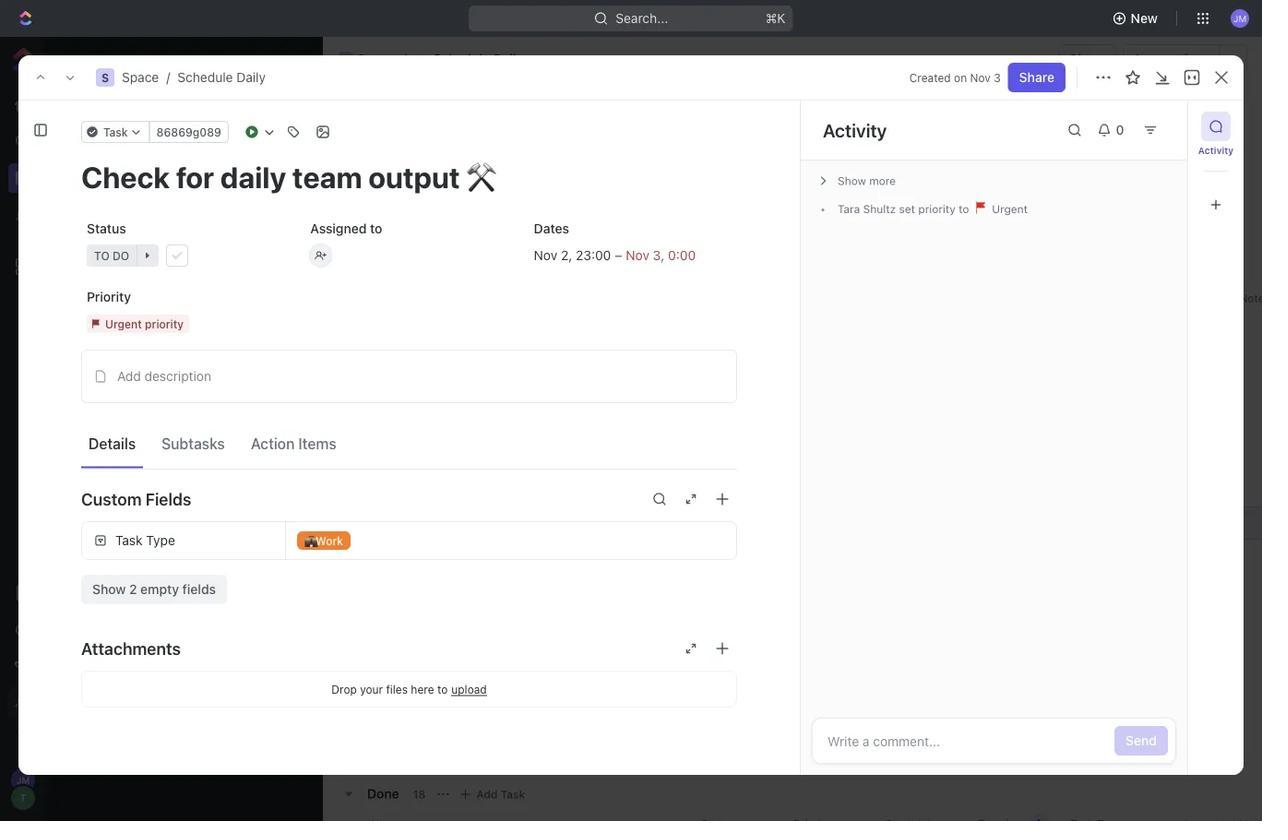 Task type: locate. For each thing, give the bounding box(es) containing it.
all right view
[[105, 399, 118, 414]]

add task button down automations 'button'
[[1118, 112, 1196, 141]]

3 right created
[[994, 71, 1001, 84]]

priority for urgent
[[145, 317, 184, 330]]

add task right 0
[[1129, 119, 1185, 134]]

to
[[959, 203, 970, 216], [370, 221, 383, 236], [94, 249, 110, 262], [516, 483, 528, 498], [437, 683, 448, 696]]

1 vertical spatial space link
[[114, 161, 292, 190]]

check inside 'link'
[[419, 515, 458, 530]]

priority inside the task sidebar content section
[[919, 203, 956, 216]]

task
[[1157, 119, 1185, 134], [103, 126, 128, 138], [521, 262, 545, 275], [115, 533, 143, 548], [501, 788, 525, 801]]

add left 23:00
[[496, 262, 518, 275]]

space / schedule daily
[[122, 70, 266, 85]]

0 vertical spatial check
[[419, 386, 458, 401]]

0 vertical spatial schedule
[[433, 51, 490, 66]]

share for share button below new button
[[1070, 51, 1105, 66]]

12 – button from the top
[[1175, 668, 1263, 701]]

💼work button
[[286, 523, 737, 559]]

type
[[146, 533, 175, 548]]

space link down 'everything' link
[[114, 161, 292, 190]]

1 vertical spatial s
[[101, 71, 109, 84]]

1 horizontal spatial share
[[1070, 51, 1105, 66]]

activity inside the task sidebar content section
[[823, 119, 888, 141]]

2 horizontal spatial nov
[[971, 71, 991, 84]]

10 – button from the top
[[1175, 603, 1263, 637]]

1 vertical spatial priority
[[145, 317, 184, 330]]

0 vertical spatial show
[[838, 174, 867, 187]]

1 horizontal spatial on
[[955, 71, 968, 84]]

⚒️ right supervisor
[[802, 483, 815, 498]]

drop your files here to upload
[[332, 683, 487, 696]]

team
[[114, 297, 145, 310]]

task type
[[115, 533, 175, 548]]

show
[[838, 174, 867, 187], [92, 582, 126, 597]]

1 horizontal spatial ,
[[661, 247, 665, 263]]

activity
[[823, 119, 888, 141], [1199, 145, 1234, 156]]

more
[[870, 174, 896, 187]]

share up 0 dropdown button at the top of the page
[[1070, 51, 1105, 66]]

on
[[955, 71, 968, 84], [623, 483, 638, 498]]

1 vertical spatial share
[[1020, 70, 1055, 85]]

0 horizontal spatial /
[[166, 70, 170, 85]]

2 check from the top
[[419, 515, 458, 530]]

activity inside "task sidebar navigation" tab list
[[1199, 145, 1234, 156]]

0 vertical spatial add task
[[1129, 119, 1185, 134]]

your
[[360, 683, 383, 696]]

1 horizontal spatial 3
[[994, 71, 1001, 84]]

9 – button from the top
[[1175, 571, 1263, 604]]

add description button
[[88, 362, 731, 391]]

approved
[[467, 547, 525, 563]]

8 – button from the top
[[1175, 539, 1263, 572]]

0 horizontal spatial 2
[[129, 582, 137, 597]]

items
[[299, 435, 337, 452]]

2 left 23:00
[[561, 247, 569, 263]]

1 vertical spatial schedule daily
[[109, 233, 192, 246]]

on right based
[[623, 483, 638, 498]]

schedule right s space /
[[433, 51, 490, 66]]

nov
[[971, 71, 991, 84], [534, 247, 558, 263], [626, 247, 650, 263]]

jm
[[1234, 13, 1247, 23]]

0 horizontal spatial ,
[[569, 247, 573, 263]]

drop
[[332, 683, 357, 696]]

, left 0:00
[[661, 247, 665, 263]]

Search tasks... text field
[[1039, 210, 1219, 238]]

1 vertical spatial add task button
[[474, 257, 553, 279]]

priority for set
[[919, 203, 956, 216]]

⌘k
[[766, 11, 786, 26]]

fields
[[182, 582, 216, 597]]

user group image
[[90, 298, 104, 309]]

to do button
[[81, 239, 290, 272]]

daily calendar
[[391, 171, 480, 186]]

0 vertical spatial 2
[[561, 247, 569, 263]]

to up team
[[516, 483, 528, 498]]

schedule up 86869g089
[[178, 70, 233, 85]]

2 for empty
[[129, 582, 137, 597]]

– for 8th – button
[[1186, 547, 1194, 563]]

2
[[561, 247, 569, 263], [129, 582, 137, 597]]

attachments
[[81, 639, 181, 659]]

1 vertical spatial on
[[623, 483, 638, 498]]

add task
[[1129, 119, 1185, 134], [496, 262, 545, 275], [477, 788, 525, 801]]

set
[[900, 203, 916, 216]]

1 horizontal spatial all
[[461, 386, 475, 401]]

add task button down dates
[[474, 257, 553, 279]]

0 vertical spatial /
[[403, 51, 406, 66]]

13 – button from the top
[[1175, 700, 1263, 733]]

fields
[[146, 489, 191, 509]]

add task right 18
[[477, 788, 525, 801]]

0 horizontal spatial activity
[[823, 119, 888, 141]]

to inside the task sidebar content section
[[959, 203, 970, 216]]

,
[[569, 247, 573, 263], [661, 247, 665, 263]]

add task down dates
[[496, 262, 545, 275]]

1 horizontal spatial priority
[[919, 203, 956, 216]]

1 vertical spatial /
[[166, 70, 170, 85]]

nov down dates
[[534, 247, 558, 263]]

– for 12th – button from the top
[[1186, 677, 1194, 692]]

1 horizontal spatial activity
[[1199, 145, 1234, 156]]

1 horizontal spatial schedule
[[178, 70, 233, 85]]

s for bottommost space link
[[93, 169, 101, 182]]

add task button
[[1118, 112, 1196, 141], [474, 257, 553, 279], [455, 783, 533, 805]]

check
[[419, 386, 458, 401], [419, 515, 458, 530]]

1 vertical spatial add task
[[496, 262, 545, 275]]

3 left 0:00
[[653, 247, 661, 263]]

– for third – button from the bottom of the page
[[1186, 644, 1194, 660]]

0 horizontal spatial schedule daily
[[109, 233, 192, 246]]

share button right created on nov 3 on the right top of page
[[1009, 63, 1066, 92]]

– button
[[1175, 312, 1263, 346], [1175, 345, 1263, 378], [1175, 377, 1263, 410], [1175, 409, 1263, 443], [1175, 442, 1263, 475], [1175, 474, 1263, 507], [1175, 506, 1263, 540], [1175, 539, 1263, 572], [1175, 571, 1263, 604], [1175, 603, 1263, 637], [1175, 636, 1263, 669], [1175, 668, 1263, 701], [1175, 700, 1263, 733]]

– for 13th – button from the top
[[1186, 709, 1194, 724]]

team space
[[114, 297, 184, 310]]

to left do on the top of page
[[94, 249, 110, 262]]

task sidebar navigation tab list
[[1196, 112, 1237, 220]]

show inside dropdown button
[[838, 174, 867, 187]]

upload button
[[452, 683, 487, 696]]

watch netflix 📺
[[419, 677, 517, 692]]

priority down the "team space"
[[145, 317, 184, 330]]

0 vertical spatial activity
[[823, 119, 888, 141]]

action items
[[251, 435, 337, 452]]

check all communication channels ⚒️ link
[[414, 380, 687, 407]]

space for add space
[[104, 366, 137, 378]]

priority right set
[[919, 203, 956, 216]]

0 vertical spatial space link
[[122, 70, 159, 85]]

spaces link
[[47, 86, 107, 102]]

show left empty
[[92, 582, 126, 597]]

1 – button from the top
[[1175, 312, 1263, 346]]

1 vertical spatial 3
[[653, 247, 661, 263]]

show 2 empty fields
[[92, 582, 216, 597]]

2 for ,
[[561, 247, 569, 263]]

2 , from the left
[[661, 247, 665, 263]]

add space
[[80, 366, 137, 378]]

output
[[548, 515, 588, 530]]

⚒️
[[634, 386, 647, 401], [802, 483, 815, 498], [592, 515, 605, 530], [554, 547, 566, 563]]

check for check all communication channels ⚒️
[[419, 386, 458, 401]]

1 horizontal spatial nov
[[626, 247, 650, 263]]

0 horizontal spatial priority
[[145, 317, 184, 330]]

tara shultz
[[838, 203, 897, 216]]

space link up the 'task' dropdown button
[[122, 70, 159, 85]]

task button
[[81, 121, 150, 143]]

grocery link
[[78, 255, 296, 285]]

1 horizontal spatial /
[[403, 51, 406, 66]]

channels
[[576, 386, 630, 401]]

2 inside custom fields element
[[129, 582, 137, 597]]

schedule up do on the top of page
[[109, 233, 161, 246]]

share
[[1070, 51, 1105, 66], [1020, 70, 1055, 85]]

all for check
[[461, 386, 475, 401]]

2 vertical spatial space, , element
[[88, 166, 106, 185]]

space, , element
[[339, 52, 354, 66], [96, 68, 114, 87], [88, 166, 106, 185]]

2 vertical spatial schedule
[[109, 233, 161, 246]]

globe image
[[91, 331, 102, 342]]

2 vertical spatial s
[[93, 169, 101, 182]]

0 vertical spatial on
[[955, 71, 968, 84]]

, left 23:00
[[569, 247, 573, 263]]

task sidebar content section
[[797, 101, 1188, 775]]

1 horizontal spatial schedule daily
[[433, 51, 524, 66]]

communication
[[478, 386, 572, 401]]

status
[[87, 221, 126, 236]]

0 vertical spatial add task button
[[1118, 112, 1196, 141]]

– for ninth – button from the top
[[1186, 580, 1194, 595]]

1 check from the top
[[419, 386, 458, 401]]

11 – button from the top
[[1175, 636, 1263, 669]]

1 horizontal spatial show
[[838, 174, 867, 187]]

0 horizontal spatial schedule
[[109, 233, 161, 246]]

1 vertical spatial 2
[[129, 582, 137, 597]]

all left communication
[[461, 386, 475, 401]]

– for tenth – button from the top of the page
[[1186, 612, 1194, 627]]

subtasks
[[162, 435, 225, 452]]

to down show more dropdown button
[[959, 203, 970, 216]]

check left communication
[[419, 386, 458, 401]]

nov right created
[[971, 71, 991, 84]]

on right created
[[955, 71, 968, 84]]

1 vertical spatial space, , element
[[96, 68, 114, 87]]

feedback
[[642, 483, 699, 498]]

view
[[73, 399, 102, 414]]

1 horizontal spatial 2
[[561, 247, 569, 263]]

add up view all spaces link
[[117, 369, 141, 384]]

– for tenth – button from the bottom of the page
[[1186, 418, 1194, 433]]

share for share button on the right of created on nov 3 on the right top of page
[[1020, 70, 1055, 85]]

/
[[403, 51, 406, 66], [166, 70, 170, 85]]

0 horizontal spatial all
[[105, 399, 118, 414]]

show inside custom fields element
[[92, 582, 126, 597]]

here
[[411, 683, 434, 696]]

details button
[[81, 427, 143, 460]]

add task for add task button to the middle
[[496, 262, 545, 275]]

revisions
[[458, 483, 512, 498]]

1 vertical spatial check
[[419, 515, 458, 530]]

2 left empty
[[129, 582, 137, 597]]

0 vertical spatial s
[[343, 54, 349, 64]]

📺
[[505, 677, 517, 692]]

1 vertical spatial show
[[92, 582, 126, 597]]

assignees
[[820, 217, 874, 230]]

– for seventh – button
[[1186, 515, 1194, 530]]

0 vertical spatial priority
[[919, 203, 956, 216]]

⚒️ right output
[[592, 515, 605, 530]]

show up "tara"
[[838, 174, 867, 187]]

priority inside dropdown button
[[145, 317, 184, 330]]

watch netflix 📺 link
[[414, 671, 687, 698]]

0 horizontal spatial show
[[92, 582, 126, 597]]

0 horizontal spatial share
[[1020, 70, 1055, 85]]

grocery
[[109, 263, 154, 277]]

team space link
[[114, 289, 292, 318]]

priority
[[919, 203, 956, 216], [145, 317, 184, 330]]

add task button right 18
[[455, 783, 533, 805]]

add description
[[117, 369, 211, 384]]

custom fields element
[[81, 522, 738, 605]]

nov right 23:00
[[626, 247, 650, 263]]

1 vertical spatial activity
[[1199, 145, 1234, 156]]

0 vertical spatial share
[[1070, 51, 1105, 66]]

check left for
[[419, 515, 458, 530]]

share right created on nov 3 on the right top of page
[[1020, 70, 1055, 85]]

everything link
[[54, 129, 315, 159]]

1 vertical spatial schedule
[[178, 70, 233, 85]]

– for 1st – button from the top
[[1186, 321, 1194, 336]]

send
[[1126, 733, 1158, 749]]

assigned to
[[310, 221, 383, 236]]

18
[[413, 788, 426, 801]]

check for check for daily team output ⚒️
[[419, 515, 458, 530]]

space, , element for the top space link
[[96, 68, 114, 87]]



Task type: describe. For each thing, give the bounding box(es) containing it.
favorites button
[[62, 52, 117, 67]]

upload
[[452, 683, 487, 696]]

0 horizontal spatial 3
[[653, 247, 661, 263]]

⚒️ right channels
[[634, 386, 647, 401]]

2 vertical spatial add task
[[477, 788, 525, 801]]

team
[[514, 515, 545, 530]]

– for 2nd – button from the top of the page
[[1186, 354, 1194, 369]]

s inside s space /
[[343, 54, 349, 64]]

add inside button
[[117, 369, 141, 384]]

hide button
[[996, 213, 1035, 235]]

to do
[[94, 249, 129, 262]]

daily calendar link
[[388, 166, 480, 192]]

show more
[[838, 174, 896, 187]]

details
[[89, 435, 136, 452]]

2 vertical spatial add task button
[[455, 783, 533, 805]]

all for view
[[105, 399, 118, 414]]

based
[[582, 483, 620, 498]]

check for daily team output ⚒️
[[419, 515, 605, 530]]

action items button
[[244, 427, 344, 460]]

s space /
[[343, 51, 406, 66]]

urgent
[[989, 203, 1028, 216]]

⚒️ inside 'link'
[[592, 515, 605, 530]]

show for show 2 empty fields
[[92, 582, 126, 597]]

designs
[[531, 483, 579, 498]]

3 – button from the top
[[1175, 377, 1263, 410]]

86869g089
[[157, 126, 221, 138]]

view all spaces link
[[73, 399, 166, 414]]

– for 9th – button from the bottom of the page
[[1186, 450, 1194, 466]]

ads
[[528, 547, 550, 563]]

jm button
[[1226, 4, 1255, 33]]

publish
[[419, 547, 464, 563]]

assigned
[[310, 221, 367, 236]]

0 vertical spatial 3
[[994, 71, 1001, 84]]

done
[[367, 786, 399, 801]]

1 , from the left
[[569, 247, 573, 263]]

to inside dropdown button
[[94, 249, 110, 262]]

to right here
[[437, 683, 448, 696]]

0
[[1117, 122, 1125, 138]]

6 – button from the top
[[1175, 474, 1263, 507]]

4 – button from the top
[[1175, 409, 1263, 443]]

⚒️ right ads
[[554, 547, 566, 563]]

0 vertical spatial space, , element
[[339, 52, 354, 66]]

hide
[[1003, 217, 1028, 230]]

new
[[1131, 11, 1159, 26]]

show more button
[[812, 168, 1177, 194]]

set priority to
[[897, 203, 973, 216]]

apply revisions to designs based on feedback from supervisor ⚒️ link
[[414, 477, 815, 504]]

automations
[[1134, 51, 1211, 66]]

add right 18
[[477, 788, 498, 801]]

add right 0
[[1129, 119, 1154, 134]]

subtasks button
[[154, 427, 232, 460]]

priority
[[87, 289, 131, 305]]

urgent
[[105, 317, 142, 330]]

publish approved ads ⚒️
[[419, 547, 566, 563]]

nov 2 , 23:00 – nov 3 , 0:00
[[534, 247, 696, 263]]

0 horizontal spatial on
[[623, 483, 638, 498]]

add task for topmost add task button
[[1129, 119, 1185, 134]]

supervisor
[[734, 483, 799, 498]]

apply revisions to designs based on feedback from supervisor ⚒️
[[419, 483, 815, 498]]

💼work
[[305, 534, 343, 547]]

action
[[251, 435, 295, 452]]

send button
[[1115, 727, 1169, 756]]

0 button
[[1090, 115, 1136, 145]]

everything
[[91, 136, 155, 151]]

watch
[[419, 677, 458, 692]]

shultz
[[864, 203, 897, 216]]

check all communication channels ⚒️
[[419, 386, 647, 401]]

netflix
[[461, 677, 501, 692]]

view all spaces
[[73, 399, 166, 414]]

assignees button
[[797, 213, 877, 235]]

tara
[[838, 203, 861, 216]]

empty
[[140, 582, 179, 597]]

calendar
[[425, 171, 480, 186]]

0:00
[[668, 247, 696, 263]]

Edit task name text field
[[81, 160, 738, 195]]

2 – button from the top
[[1175, 345, 1263, 378]]

task inside custom fields element
[[115, 533, 143, 548]]

publish approved ads ⚒️ link
[[414, 542, 687, 569]]

share button down new button
[[1059, 44, 1116, 74]]

observatory link
[[114, 322, 292, 352]]

for
[[461, 515, 478, 530]]

files
[[386, 683, 408, 696]]

custom
[[81, 489, 142, 509]]

description
[[145, 369, 211, 384]]

attachments button
[[81, 627, 738, 671]]

s for the top space link
[[101, 71, 109, 84]]

created on nov 3
[[910, 71, 1001, 84]]

7 – button from the top
[[1175, 506, 1263, 540]]

23:00
[[576, 247, 611, 263]]

space, , element for bottommost space link
[[88, 166, 106, 185]]

task inside dropdown button
[[103, 126, 128, 138]]

14
[[304, 234, 315, 246]]

apply
[[419, 483, 454, 498]]

5 – button from the top
[[1175, 442, 1263, 475]]

space for team space
[[148, 297, 184, 310]]

urgent priority
[[105, 317, 184, 330]]

do
[[113, 249, 129, 262]]

urgent priority button
[[81, 307, 290, 341]]

daily
[[482, 515, 511, 530]]

from
[[702, 483, 731, 498]]

0 vertical spatial schedule daily
[[433, 51, 524, 66]]

2 horizontal spatial schedule
[[433, 51, 490, 66]]

0 horizontal spatial nov
[[534, 247, 558, 263]]

to right assigned
[[370, 221, 383, 236]]

– for sixth – button from the top
[[1186, 483, 1194, 498]]

dates
[[534, 221, 570, 236]]

favorites
[[62, 52, 117, 67]]

86869g089 button
[[149, 121, 229, 143]]

created
[[910, 71, 951, 84]]

space for s space /
[[357, 51, 394, 66]]

– for 3rd – button from the top of the page
[[1186, 386, 1194, 401]]

add up view
[[80, 366, 101, 378]]

show for show more
[[838, 174, 867, 187]]

custom fields button
[[81, 477, 738, 522]]



Task type: vqa. For each thing, say whether or not it's contained in the screenshot.
to in the Task sidebar content section
yes



